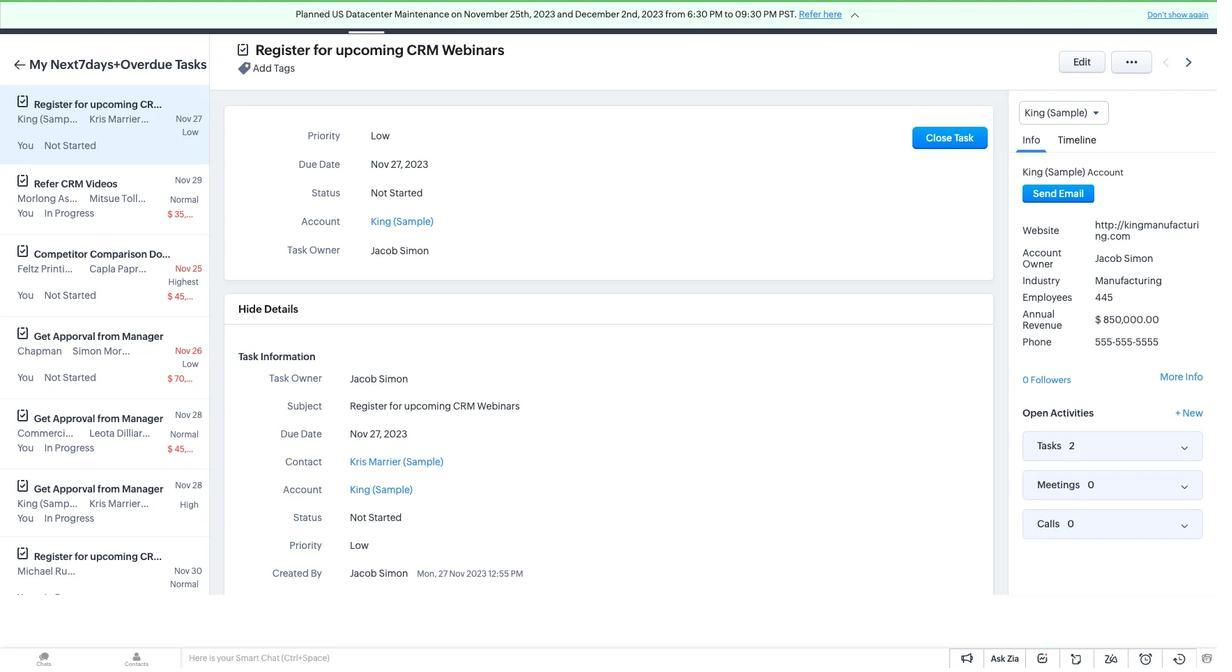 Task type: locate. For each thing, give the bounding box(es) containing it.
nov 28 down $ 70,000.00
[[175, 411, 202, 420]]

45,000.00
[[174, 292, 217, 302], [174, 445, 217, 455]]

manager for get apporval from manager
[[122, 484, 163, 495]]

register for upcoming crm webinars down tasks link
[[255, 42, 505, 58]]

0 vertical spatial info
[[1023, 135, 1041, 146]]

3 in progress from the top
[[44, 513, 94, 524]]

get up chapman
[[34, 331, 51, 342]]

you
[[17, 140, 34, 151], [17, 208, 34, 219], [17, 290, 34, 301], [17, 372, 34, 383], [17, 443, 34, 454], [17, 513, 34, 524], [17, 593, 34, 604]]

meetings down 2
[[1037, 480, 1080, 491]]

services
[[695, 12, 733, 23]]

info right more
[[1186, 372, 1203, 383]]

get down commercial on the bottom left
[[34, 484, 51, 495]]

leota
[[89, 428, 115, 439]]

in progress down get apporval from manager
[[44, 513, 94, 524]]

0 vertical spatial get
[[34, 331, 51, 342]]

in progress down commercial press
[[44, 443, 94, 454]]

1 vertical spatial register for upcoming crm webinars
[[350, 401, 520, 412]]

task information
[[238, 351, 315, 363]]

manager
[[122, 331, 163, 342], [122, 413, 163, 425], [122, 484, 163, 495]]

in
[[44, 208, 53, 219], [44, 443, 53, 454], [44, 513, 53, 524], [44, 593, 53, 604]]

2 vertical spatial kris marrier (sample)
[[89, 498, 183, 510]]

contact
[[285, 457, 322, 468]]

in for commercial
[[44, 443, 53, 454]]

upcoming down next7days+overdue
[[90, 99, 138, 110]]

analytics
[[568, 12, 609, 23]]

not started
[[44, 140, 96, 151], [371, 188, 423, 199], [44, 290, 96, 301], [44, 372, 96, 383], [350, 512, 402, 524]]

webinars inside register for upcoming crm webinars nov 30
[[165, 551, 208, 563]]

from inside get apporval from manager nov 26
[[97, 331, 120, 342]]

0 vertical spatial nov 28
[[175, 411, 202, 420]]

register for upcoming crm webinars
[[255, 42, 505, 58], [350, 401, 520, 412]]

pm left pst.
[[764, 9, 777, 20]]

kris marrier (sample)
[[89, 114, 183, 125], [350, 457, 443, 468], [89, 498, 183, 510]]

3 progress from the top
[[55, 513, 94, 524]]

for
[[313, 42, 333, 58], [75, 99, 88, 110], [389, 401, 402, 412], [75, 551, 88, 563]]

1 vertical spatial $ 45,000.00
[[167, 445, 217, 455]]

2 horizontal spatial tasks
[[1037, 441, 1062, 452]]

0 vertical spatial due
[[299, 159, 317, 170]]

task owner up 'details'
[[287, 245, 340, 256]]

progress down press
[[55, 443, 94, 454]]

info
[[1023, 135, 1041, 146], [1186, 372, 1203, 383]]

show
[[1169, 10, 1188, 19]]

1 vertical spatial 28
[[192, 481, 202, 491]]

4 progress from the top
[[55, 593, 94, 604]]

next record image
[[1186, 58, 1195, 67]]

0 vertical spatial normal
[[170, 195, 199, 205]]

27 right 'mon,'
[[439, 570, 448, 579]]

2 nov 28 from the top
[[175, 481, 202, 491]]

info down the king (sample) field
[[1023, 135, 1041, 146]]

0 vertical spatial marrier
[[108, 114, 141, 125]]

created
[[272, 568, 309, 579]]

pm right 12:55 at the left
[[511, 570, 523, 579]]

register up kris marrier (sample) link at the bottom left of the page
[[350, 401, 387, 412]]

highest
[[168, 277, 199, 287]]

associates
[[58, 193, 107, 204]]

1 vertical spatial info
[[1186, 372, 1203, 383]]

in progress for associates
[[44, 208, 94, 219]]

started for upcoming
[[63, 140, 96, 151]]

3 in from the top
[[44, 513, 53, 524]]

2 apporval from the top
[[53, 484, 95, 495]]

get up commercial on the bottom left
[[34, 413, 51, 425]]

get inside get apporval from manager nov 26
[[34, 331, 51, 342]]

for up the ruta
[[75, 551, 88, 563]]

$ 35,000.00
[[167, 210, 217, 220]]

kris right contact
[[350, 457, 367, 468]]

None button
[[1023, 185, 1095, 203]]

smart
[[236, 654, 259, 664]]

register for upcoming crm webinars nov 27
[[34, 99, 208, 124]]

you up michael
[[17, 513, 34, 524]]

datacenter
[[346, 9, 393, 20]]

progress down the ruta
[[55, 593, 94, 604]]

from left the 6:30
[[665, 9, 686, 20]]

normal down 30
[[170, 580, 199, 590]]

2 28 from the top
[[192, 481, 202, 491]]

45,000.00 for leota dilliard (sample)
[[174, 445, 217, 455]]

kris down get apporval from manager
[[89, 498, 106, 510]]

4 in progress from the top
[[44, 593, 94, 604]]

crm inside register for upcoming crm webinars nov 30
[[140, 551, 162, 563]]

0 vertical spatial register for upcoming crm webinars
[[255, 42, 505, 58]]

$ down leota dilliard (sample)
[[167, 445, 173, 455]]

november
[[464, 9, 508, 20]]

kris
[[89, 114, 106, 125], [350, 457, 367, 468], [89, 498, 106, 510]]

pm
[[710, 9, 723, 20], [764, 9, 777, 20], [511, 570, 523, 579]]

for down next7days+overdue
[[75, 99, 88, 110]]

apporval up chapman
[[53, 331, 95, 342]]

started for from
[[63, 372, 96, 383]]

nov 28
[[175, 411, 202, 420], [175, 481, 202, 491]]

2 vertical spatial tasks
[[1037, 441, 1062, 452]]

kris marrier (sample) for get apporval from manager
[[89, 498, 183, 510]]

apporval for get apporval from manager nov 26
[[53, 331, 95, 342]]

new
[[1183, 408, 1203, 419]]

for up kris marrier (sample) link at the bottom left of the page
[[389, 401, 402, 412]]

$ 70,000.00
[[167, 374, 217, 384]]

register up the ruta
[[34, 551, 73, 563]]

http://kingmanufacturi ng.com
[[1095, 220, 1199, 242]]

michael ruta (sample) normal
[[17, 566, 199, 590]]

in progress down morlong associates
[[44, 208, 94, 219]]

kris down next7days+overdue
[[89, 114, 106, 125]]

michael
[[17, 566, 53, 577]]

to
[[725, 9, 733, 20]]

0 for meetings
[[1088, 479, 1095, 491]]

0 vertical spatial owner
[[309, 245, 340, 256]]

2 vertical spatial manager
[[122, 484, 163, 495]]

2 get from the top
[[34, 413, 51, 425]]

1 vertical spatial 27
[[439, 570, 448, 579]]

search image
[[1014, 11, 1026, 23]]

0 vertical spatial $ 45,000.00
[[167, 292, 217, 302]]

1 vertical spatial meetings
[[1037, 480, 1080, 491]]

1 vertical spatial kris
[[350, 457, 367, 468]]

0 vertical spatial tasks
[[354, 12, 379, 23]]

1 apporval from the top
[[53, 331, 95, 342]]

upcoming up kris marrier (sample) link at the bottom left of the page
[[404, 401, 451, 412]]

2 $ 45,000.00 from the top
[[167, 445, 217, 455]]

2 555- from the left
[[1116, 337, 1136, 348]]

1 progress from the top
[[55, 208, 94, 219]]

progress down associates
[[55, 208, 94, 219]]

0 vertical spatial due date
[[299, 159, 340, 170]]

28 for leota dilliard (sample)
[[192, 411, 202, 420]]

task owner down the information
[[269, 373, 322, 384]]

search element
[[1006, 0, 1035, 34]]

nov 28 up high
[[175, 481, 202, 491]]

0 horizontal spatial 0
[[1023, 375, 1029, 386]]

3 normal from the top
[[170, 580, 199, 590]]

0 vertical spatial 45,000.00
[[174, 292, 217, 302]]

1 vertical spatial priority
[[290, 540, 322, 551]]

in down michael
[[44, 593, 53, 604]]

1 $ 45,000.00 from the top
[[167, 292, 217, 302]]

annual revenue
[[1023, 309, 1062, 331]]

activities
[[1051, 408, 1094, 419]]

get for get apporval from manager
[[34, 484, 51, 495]]

you up morlong at the top left
[[17, 140, 34, 151]]

1 vertical spatial task owner
[[269, 373, 322, 384]]

45,000.00 for capla paprocki (sample)
[[174, 292, 217, 302]]

$ down 445 on the top of the page
[[1095, 315, 1101, 326]]

from up morasca
[[97, 331, 120, 342]]

open activities
[[1023, 408, 1094, 419]]

tasks link
[[343, 0, 390, 34]]

subject
[[287, 401, 322, 412]]

1 horizontal spatial tasks
[[354, 12, 379, 23]]

kris for get apporval from manager
[[89, 498, 106, 510]]

meetings left on at the left top
[[401, 12, 443, 23]]

27
[[193, 114, 202, 124], [439, 570, 448, 579]]

you down feltz
[[17, 290, 34, 301]]

website
[[1023, 225, 1060, 236]]

manager inside get apporval from manager nov 26
[[122, 331, 163, 342]]

chat
[[261, 654, 280, 664]]

1 get from the top
[[34, 331, 51, 342]]

date
[[319, 159, 340, 170], [301, 429, 322, 440]]

not for competitor comparison document
[[44, 290, 61, 301]]

$ for simon morasca (sample)
[[167, 374, 173, 384]]

1 normal from the top
[[170, 195, 199, 205]]

1 nov 28 from the top
[[175, 411, 202, 420]]

king inside field
[[1025, 107, 1045, 119]]

0 vertical spatial 0
[[1023, 375, 1029, 386]]

service
[[79, 264, 113, 275]]

2 vertical spatial kris
[[89, 498, 106, 510]]

$ 45,000.00 down leota dilliard (sample)
[[167, 445, 217, 455]]

$ for capla paprocki (sample)
[[167, 292, 173, 302]]

refer up morlong at the top left
[[34, 178, 59, 190]]

0 horizontal spatial info
[[1023, 135, 1041, 146]]

0 vertical spatial 28
[[192, 411, 202, 420]]

nov inside get apporval from manager nov 26
[[175, 347, 191, 356]]

chats image
[[0, 649, 88, 669]]

$ down highest
[[167, 292, 173, 302]]

contacts image
[[93, 649, 181, 669]]

$ left 70,000.00 at the left bottom of page
[[167, 374, 173, 384]]

manager down leota dilliard (sample)
[[122, 484, 163, 495]]

$ left 35,000.00
[[167, 210, 173, 220]]

and
[[557, 9, 573, 20]]

1 in from the top
[[44, 208, 53, 219]]

1 vertical spatial due date
[[281, 429, 322, 440]]

jacob
[[371, 246, 398, 257], [1095, 253, 1122, 264], [350, 374, 377, 385], [350, 568, 377, 579]]

register down the my
[[34, 99, 73, 110]]

28
[[192, 411, 202, 420], [192, 481, 202, 491]]

products link
[[620, 0, 683, 34]]

1 vertical spatial normal
[[170, 430, 199, 440]]

ask
[[991, 655, 1006, 664]]

apporval for get apporval from manager
[[53, 484, 95, 495]]

crm link
[[11, 10, 62, 24]]

feltz
[[17, 264, 39, 275]]

29
[[192, 176, 202, 185]]

1 vertical spatial status
[[293, 512, 322, 524]]

you down chapman
[[17, 372, 34, 383]]

meetings inside 'link'
[[401, 12, 443, 23]]

in up michael
[[44, 513, 53, 524]]

us
[[332, 9, 344, 20]]

0
[[1023, 375, 1029, 386], [1088, 479, 1095, 491], [1068, 518, 1074, 530]]

progress
[[55, 208, 94, 219], [55, 443, 94, 454], [55, 513, 94, 524], [55, 593, 94, 604]]

mon,
[[417, 570, 437, 579]]

you down michael
[[17, 593, 34, 604]]

0 horizontal spatial 27
[[193, 114, 202, 124]]

previous record image
[[1163, 58, 1169, 67]]

0 horizontal spatial 27,
[[370, 429, 382, 440]]

capla paprocki (sample)
[[89, 264, 200, 275]]

0 vertical spatial kris marrier (sample)
[[89, 114, 183, 125]]

3 get from the top
[[34, 484, 51, 495]]

0 vertical spatial 27
[[193, 114, 202, 124]]

2 vertical spatial marrier
[[108, 498, 141, 510]]

you down commercial on the bottom left
[[17, 443, 34, 454]]

2 horizontal spatial 0
[[1088, 479, 1095, 491]]

my next7days+overdue tasks
[[29, 57, 207, 72]]

0 vertical spatial calls
[[466, 12, 488, 23]]

1 horizontal spatial pm
[[710, 9, 723, 20]]

1 horizontal spatial meetings
[[1037, 480, 1080, 491]]

0 vertical spatial king (sample) link
[[1023, 167, 1086, 178]]

2 in from the top
[[44, 443, 53, 454]]

you down morlong at the top left
[[17, 208, 34, 219]]

not for register for upcoming crm webinars
[[44, 140, 61, 151]]

28 up high
[[192, 481, 202, 491]]

owner inside account owner
[[1023, 259, 1054, 270]]

apporval down press
[[53, 484, 95, 495]]

1 vertical spatial get
[[34, 413, 51, 425]]

35,000.00
[[174, 210, 217, 220]]

1 vertical spatial 27,
[[370, 429, 382, 440]]

2 normal from the top
[[170, 430, 199, 440]]

0 vertical spatial refer
[[799, 9, 822, 20]]

deals link
[[296, 0, 343, 34]]

1 in progress from the top
[[44, 208, 94, 219]]

task up 'details'
[[287, 245, 307, 256]]

0 vertical spatial meetings
[[401, 12, 443, 23]]

$ 45,000.00 down highest
[[167, 292, 217, 302]]

upcoming inside register for upcoming crm webinars nov 27
[[90, 99, 138, 110]]

0 horizontal spatial calls
[[466, 12, 488, 23]]

from up the leota
[[97, 413, 120, 425]]

leota dilliard (sample)
[[89, 428, 191, 439]]

commercial
[[17, 428, 73, 439]]

5 you from the top
[[17, 443, 34, 454]]

2 vertical spatial owner
[[291, 373, 322, 384]]

(ctrl+space)
[[281, 654, 330, 664]]

0 vertical spatial task owner
[[287, 245, 340, 256]]

0 horizontal spatial refer
[[34, 178, 59, 190]]

0 vertical spatial manager
[[122, 331, 163, 342]]

0 for calls
[[1068, 518, 1074, 530]]

27 inside register for upcoming crm webinars nov 27
[[193, 114, 202, 124]]

is
[[209, 654, 215, 664]]

from down the leota
[[97, 484, 120, 495]]

$ 45,000.00 for leota dilliard (sample)
[[167, 445, 217, 455]]

1 vertical spatial 45,000.00
[[174, 445, 217, 455]]

in down commercial on the bottom left
[[44, 443, 53, 454]]

refer right pst.
[[799, 9, 822, 20]]

for down deals
[[313, 42, 333, 58]]

1 28 from the top
[[192, 411, 202, 420]]

owner
[[309, 245, 340, 256], [1023, 259, 1054, 270], [291, 373, 322, 384]]

1 vertical spatial due
[[281, 429, 299, 440]]

0 vertical spatial kris
[[89, 114, 106, 125]]

1 vertical spatial owner
[[1023, 259, 1054, 270]]

manager up leota dilliard (sample)
[[122, 413, 163, 425]]

1 vertical spatial apporval
[[53, 484, 95, 495]]

12:55
[[488, 570, 509, 579]]

status
[[312, 188, 340, 199], [293, 512, 322, 524]]

1 horizontal spatial refer
[[799, 9, 822, 20]]

0 vertical spatial nov 27, 2023
[[371, 159, 428, 170]]

2 vertical spatial normal
[[170, 580, 199, 590]]

1 vertical spatial nov 28
[[175, 481, 202, 491]]

1 horizontal spatial calls
[[1037, 519, 1060, 530]]

dilliard
[[117, 428, 148, 439]]

27 up 29
[[193, 114, 202, 124]]

apporval inside get apporval from manager nov 26
[[53, 331, 95, 342]]

0 vertical spatial date
[[319, 159, 340, 170]]

0 vertical spatial 27,
[[391, 159, 403, 170]]

1 horizontal spatial 27,
[[391, 159, 403, 170]]

pm left "to"
[[710, 9, 723, 20]]

crm
[[33, 10, 62, 24], [407, 42, 439, 58], [140, 99, 162, 110], [61, 178, 83, 190], [453, 401, 475, 412], [140, 551, 162, 563]]

normal inside michael ruta (sample) normal
[[170, 580, 199, 590]]

not started for upcoming
[[44, 140, 96, 151]]

normal right dilliard
[[170, 430, 199, 440]]

1 vertical spatial calls
[[1037, 519, 1060, 530]]

0 horizontal spatial meetings
[[401, 12, 443, 23]]

in down morlong at the top left
[[44, 208, 53, 219]]

1 vertical spatial tasks
[[175, 57, 207, 72]]

$ for mitsue tollner (sample)
[[167, 210, 173, 220]]

27,
[[391, 159, 403, 170], [370, 429, 382, 440]]

$ for leota dilliard (sample)
[[167, 445, 173, 455]]

1 vertical spatial refer
[[34, 178, 59, 190]]

1 horizontal spatial 0
[[1068, 518, 1074, 530]]

apporval
[[53, 331, 95, 342], [53, 484, 95, 495]]

1 45,000.00 from the top
[[174, 292, 217, 302]]

1 vertical spatial 0
[[1088, 479, 1095, 491]]

2 45,000.00 from the top
[[174, 445, 217, 455]]

2 in progress from the top
[[44, 443, 94, 454]]

manager up simon morasca (sample)
[[122, 331, 163, 342]]

+ new
[[1176, 408, 1203, 419]]

28 down 70,000.00 at the left bottom of page
[[192, 411, 202, 420]]

kris inside kris marrier (sample) link
[[350, 457, 367, 468]]

from for get apporval from manager nov 26
[[97, 331, 120, 342]]

in progress down the ruta
[[44, 593, 94, 604]]

created by
[[272, 568, 322, 579]]

not for get apporval from manager
[[44, 372, 61, 383]]

enterprise-trial upgrade
[[888, 6, 952, 27]]

nov inside register for upcoming crm webinars nov 27
[[176, 114, 191, 124]]

7 you from the top
[[17, 593, 34, 604]]

get for get approval from manager
[[34, 413, 51, 425]]

2 vertical spatial get
[[34, 484, 51, 495]]

2 vertical spatial 0
[[1068, 518, 1074, 530]]

upcoming up michael ruta (sample) normal on the bottom left
[[90, 551, 138, 563]]

45,000.00 up high
[[174, 445, 217, 455]]

1 vertical spatial marrier
[[369, 457, 401, 468]]

1 vertical spatial manager
[[122, 413, 163, 425]]

meetings
[[401, 12, 443, 23], [1037, 480, 1080, 491]]

nov inside register for upcoming crm webinars nov 30
[[174, 567, 190, 577]]

1 horizontal spatial info
[[1186, 372, 1203, 383]]

marrier
[[108, 114, 141, 125], [369, 457, 401, 468], [108, 498, 141, 510]]

upcoming inside register for upcoming crm webinars nov 30
[[90, 551, 138, 563]]

$ 45,000.00
[[167, 292, 217, 302], [167, 445, 217, 455]]

due date
[[299, 159, 340, 170], [281, 429, 322, 440]]

for inside register for upcoming crm webinars nov 27
[[75, 99, 88, 110]]

register for upcoming crm webinars up kris marrier (sample) link at the bottom left of the page
[[350, 401, 520, 412]]

nov 28 for leota dilliard (sample)
[[175, 411, 202, 420]]

account inside king (sample) account
[[1088, 167, 1124, 178]]

45,000.00 down highest
[[174, 292, 217, 302]]

progress down get apporval from manager
[[55, 513, 94, 524]]

normal for mitsue tollner (sample)
[[170, 195, 199, 205]]

normal up the $ 35,000.00
[[170, 195, 199, 205]]

0 vertical spatial apporval
[[53, 331, 95, 342]]

tags
[[274, 63, 295, 74]]

2 progress from the top
[[55, 443, 94, 454]]

task
[[954, 132, 974, 144], [287, 245, 307, 256], [238, 351, 258, 363], [269, 373, 289, 384]]



Task type: vqa. For each thing, say whether or not it's contained in the screenshot.


Task type: describe. For each thing, give the bounding box(es) containing it.
deals
[[307, 12, 332, 23]]

1 vertical spatial nov 27, 2023
[[350, 429, 407, 440]]

calls link
[[454, 0, 499, 34]]

planned
[[296, 9, 330, 20]]

marketplace element
[[1090, 0, 1118, 34]]

555-555-5555
[[1095, 337, 1159, 348]]

2 vertical spatial king (sample) link
[[350, 483, 413, 498]]

5555
[[1136, 337, 1159, 348]]

0 followers
[[1023, 375, 1071, 386]]

progress for associates
[[55, 208, 94, 219]]

King (Sample) field
[[1019, 101, 1109, 125]]

2 horizontal spatial pm
[[764, 9, 777, 20]]

by
[[311, 568, 322, 579]]

add tags
[[253, 63, 295, 74]]

morasca
[[104, 346, 142, 357]]

2 you from the top
[[17, 208, 34, 219]]

1 vertical spatial date
[[301, 429, 322, 440]]

0 vertical spatial priority
[[308, 130, 340, 142]]

$ 45,000.00 for capla paprocki (sample)
[[167, 292, 217, 302]]

paprocki
[[118, 264, 157, 275]]

tollner
[[122, 193, 153, 204]]

don't show again link
[[1148, 10, 1209, 19]]

here
[[823, 9, 842, 20]]

mitsue
[[89, 193, 120, 204]]

progress for (sample)
[[55, 513, 94, 524]]

manager for get approval from manager
[[122, 413, 163, 425]]

3 you from the top
[[17, 290, 34, 301]]

more info link
[[1160, 372, 1203, 383]]

edit
[[1074, 56, 1091, 68]]

(sample) inside michael ruta (sample) normal
[[78, 566, 118, 577]]

next7days+overdue
[[50, 57, 172, 72]]

your
[[217, 654, 234, 664]]

normal for leota dilliard (sample)
[[170, 430, 199, 440]]

marrier for get apporval from manager
[[108, 498, 141, 510]]

$ 850,000.00
[[1095, 315, 1159, 326]]

kris marrier (sample) for register for upcoming crm webinars
[[89, 114, 183, 125]]

marrier inside kris marrier (sample) link
[[369, 457, 401, 468]]

register up tags
[[255, 42, 310, 58]]

information
[[260, 351, 315, 363]]

press
[[75, 428, 99, 439]]

get apporval from manager
[[34, 484, 163, 495]]

printing
[[41, 264, 77, 275]]

signals image
[[1043, 11, 1053, 23]]

2nd,
[[621, 9, 640, 20]]

signals element
[[1035, 0, 1061, 34]]

webinars inside register for upcoming crm webinars nov 27
[[165, 99, 208, 110]]

in progress for press
[[44, 443, 94, 454]]

phone
[[1023, 337, 1052, 348]]

hide details link
[[238, 303, 298, 315]]

king (sample) inside field
[[1025, 107, 1088, 119]]

from for get approval from manager
[[97, 413, 120, 425]]

register inside register for upcoming crm webinars nov 27
[[34, 99, 73, 110]]

reports link
[[499, 0, 557, 34]]

again
[[1189, 10, 1209, 19]]

1 555- from the left
[[1095, 337, 1116, 348]]

nov inside "competitor comparison document nov 25"
[[175, 264, 191, 274]]

morlong
[[17, 193, 56, 204]]

crm inside register for upcoming crm webinars nov 27
[[140, 99, 162, 110]]

upcoming down tasks link
[[336, 42, 404, 58]]

add
[[253, 63, 272, 74]]

for inside register for upcoming crm webinars nov 30
[[75, 551, 88, 563]]

enterprise-
[[888, 6, 934, 17]]

hide details
[[238, 303, 298, 315]]

register inside register for upcoming crm webinars nov 30
[[34, 551, 73, 563]]

(sample) inside field
[[1047, 107, 1088, 119]]

1 vertical spatial king (sample) link
[[371, 212, 434, 227]]

industry
[[1023, 276, 1060, 287]]

trial
[[934, 6, 952, 17]]

employees
[[1023, 292, 1072, 303]]

create menu image
[[972, 0, 1006, 34]]

more
[[1160, 372, 1184, 383]]

profile image
[[1146, 0, 1185, 34]]

get for get apporval from manager nov 26
[[34, 331, 51, 342]]

feltz printing service
[[17, 264, 113, 275]]

simon morasca (sample)
[[72, 346, 185, 357]]

don't show again
[[1148, 10, 1209, 19]]

commercial press
[[17, 428, 99, 439]]

get apporval from manager nov 26
[[34, 331, 202, 356]]

26
[[192, 347, 202, 356]]

timeline link
[[1051, 125, 1104, 152]]

0 horizontal spatial tasks
[[175, 57, 207, 72]]

chapman
[[17, 346, 62, 357]]

here
[[189, 654, 207, 664]]

analytics link
[[557, 0, 620, 34]]

4 in from the top
[[44, 593, 53, 604]]

planned us datacenter maintenance on november 25th, 2023 and december 2nd, 2023 from 6:30 pm to 09:30 pm pst. refer here
[[296, 9, 842, 20]]

on
[[451, 9, 462, 20]]

products
[[632, 12, 672, 23]]

calls inside calls link
[[466, 12, 488, 23]]

kris marrier (sample) link
[[350, 455, 443, 470]]

0 vertical spatial status
[[312, 188, 340, 199]]

task right "close"
[[954, 132, 974, 144]]

4 you from the top
[[17, 372, 34, 383]]

started for document
[[63, 290, 96, 301]]

task down task information
[[269, 373, 289, 384]]

get approval from manager
[[34, 413, 163, 425]]

meetings link
[[390, 0, 454, 34]]

1 vertical spatial kris marrier (sample)
[[350, 457, 443, 468]]

close
[[926, 132, 952, 144]]

kris for register for upcoming crm webinars
[[89, 114, 106, 125]]

70,000.00
[[174, 374, 217, 384]]

30
[[191, 567, 202, 577]]

marrier for register for upcoming crm webinars
[[108, 114, 141, 125]]

close task link
[[912, 127, 988, 149]]

850,000.00
[[1103, 315, 1159, 326]]

1 you from the top
[[17, 140, 34, 151]]

here is your smart chat (ctrl+space)
[[189, 654, 330, 664]]

maintenance
[[394, 9, 449, 20]]

not started for document
[[44, 290, 96, 301]]

progress for press
[[55, 443, 94, 454]]

manager for get apporval from manager nov 26
[[122, 331, 163, 342]]

timeline
[[1058, 135, 1097, 146]]

morlong associates
[[17, 193, 107, 204]]

in for morlong
[[44, 208, 53, 219]]

competitor comparison document nov 25
[[34, 249, 202, 274]]

28 for kris marrier (sample)
[[192, 481, 202, 491]]

in progress for (sample)
[[44, 513, 94, 524]]

in for king
[[44, 513, 53, 524]]

nov 29
[[175, 176, 202, 185]]

edit button
[[1059, 51, 1106, 73]]

annual
[[1023, 309, 1055, 320]]

open
[[1023, 408, 1049, 419]]

ng.com
[[1095, 231, 1131, 242]]

pst.
[[779, 9, 797, 20]]

setup element
[[1118, 0, 1146, 34]]

account owner
[[1023, 248, 1062, 270]]

details
[[264, 303, 298, 315]]

reports
[[510, 12, 545, 23]]

1 horizontal spatial 27
[[439, 570, 448, 579]]

09:30
[[735, 9, 762, 20]]

from for get apporval from manager
[[97, 484, 120, 495]]

0 horizontal spatial pm
[[511, 570, 523, 579]]

not started for from
[[44, 372, 96, 383]]

more info
[[1160, 372, 1203, 383]]

25th,
[[510, 9, 532, 20]]

6 you from the top
[[17, 513, 34, 524]]

nov 28 for kris marrier (sample)
[[175, 481, 202, 491]]

task left the information
[[238, 351, 258, 363]]

followers
[[1031, 375, 1071, 386]]

close task
[[926, 132, 974, 144]]

info link
[[1016, 125, 1047, 153]]



